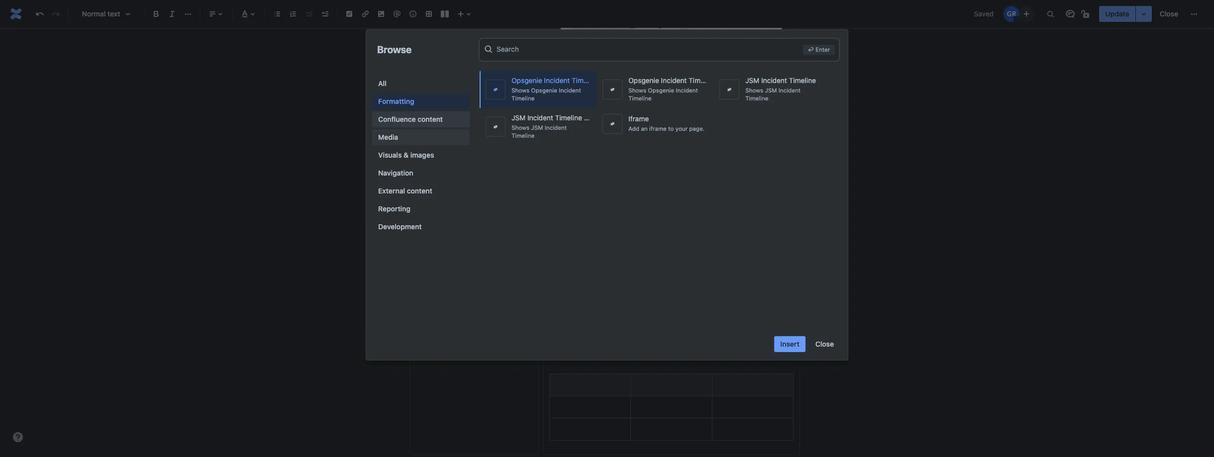 Task type: vqa. For each thing, say whether or not it's contained in the screenshot.
THE IT button
no



Task type: describe. For each thing, give the bounding box(es) containing it.
update button
[[1100, 6, 1136, 22]]

advanced search image
[[484, 44, 494, 54]]

formatting
[[378, 97, 415, 106]]

iframe add an iframe to your page.
[[629, 115, 705, 132]]

update
[[1106, 9, 1130, 18]]

eu for opsgenie incident timeline eu
[[601, 76, 610, 85]]

adjust update settings image
[[1138, 8, 1150, 20]]

indent tab image
[[319, 8, 331, 20]]

external
[[378, 187, 405, 195]]

external content
[[378, 187, 432, 195]]

close inside browse dialog
[[816, 340, 834, 349]]

opsgenie incident timeline shows opsgenie incident timeline
[[629, 76, 716, 102]]

layouts image
[[439, 8, 451, 20]]

shows inside jsm incident timeline eu shows jsm incident timeline
[[512, 124, 530, 131]]

learn
[[416, 194, 436, 203]]

learn more about tables link
[[416, 194, 503, 203]]

eu for jsm incident timeline eu
[[584, 114, 594, 122]]

insert button
[[775, 337, 806, 352]]

learn more about tables
[[416, 194, 503, 203]]

opsgenie incident timeline eu shows opsgenie incident timeline
[[512, 76, 610, 102]]

media button
[[372, 129, 470, 145]]

enter
[[816, 46, 831, 53]]

redo ⌘⇧z image
[[50, 8, 62, 20]]

development
[[378, 223, 422, 231]]

table image
[[423, 8, 435, 20]]

to
[[669, 125, 674, 132]]

reporting button
[[372, 201, 470, 217]]

formatting button
[[372, 94, 470, 110]]

about
[[459, 194, 479, 203]]

⏎
[[808, 46, 814, 53]]

an
[[641, 125, 648, 132]]

numbered list ⌘⇧7 image
[[287, 8, 299, 20]]

all
[[378, 79, 387, 88]]

tables
[[481, 194, 503, 203]]



Task type: locate. For each thing, give the bounding box(es) containing it.
close right adjust update settings icon
[[1160, 9, 1179, 18]]

browse
[[377, 44, 412, 55]]

jsm incident timeline shows jsm incident timeline
[[746, 76, 817, 102]]

visuals & images button
[[372, 147, 470, 163]]

content for external content
[[407, 187, 432, 195]]

development button
[[372, 219, 470, 235]]

outdent ⇧tab image
[[303, 8, 315, 20]]

all button
[[372, 76, 470, 92]]

content
[[418, 115, 443, 123], [407, 187, 432, 195]]

italic ⌘i image
[[166, 8, 178, 20]]

navigation
[[378, 169, 414, 177]]

insert
[[781, 340, 800, 349]]

shows inside the opsgenie incident timeline eu shows opsgenie incident timeline
[[512, 87, 530, 93]]

close button right insert button
[[810, 337, 840, 352]]

undo ⌘z image
[[34, 8, 46, 20]]

0 vertical spatial content
[[418, 115, 443, 123]]

1 vertical spatial close button
[[810, 337, 840, 352]]

reporting
[[378, 205, 411, 213]]

shows inside opsgenie incident timeline shows opsgenie incident timeline
[[629, 87, 647, 93]]

confluence
[[378, 115, 416, 123]]

close
[[1160, 9, 1179, 18], [816, 340, 834, 349]]

1 horizontal spatial close button
[[1154, 6, 1185, 22]]

opsgenie
[[512, 76, 543, 85], [629, 76, 660, 85], [531, 87, 558, 93], [648, 87, 675, 93]]

close right insert
[[816, 340, 834, 349]]

jsm incident timeline eu shows jsm incident timeline
[[512, 114, 594, 139]]

action item image
[[344, 8, 355, 20]]

shows
[[512, 87, 530, 93], [629, 87, 647, 93], [746, 87, 764, 93], [512, 124, 530, 131]]

search field
[[497, 40, 800, 58]]

1 horizontal spatial eu
[[601, 76, 610, 85]]

0 horizontal spatial eu
[[584, 114, 594, 122]]

iframe
[[629, 115, 649, 123]]

jsm
[[746, 76, 760, 85], [765, 87, 777, 93], [512, 114, 526, 122], [531, 124, 543, 131]]

confluence content button
[[372, 112, 470, 127]]

more
[[438, 194, 457, 203]]

1 vertical spatial content
[[407, 187, 432, 195]]

content down "formatting" "button" in the left of the page
[[418, 115, 443, 123]]

add image, video, or file image
[[375, 8, 387, 20]]

link image
[[359, 8, 371, 20]]

1 horizontal spatial close
[[1160, 9, 1179, 18]]

visuals
[[378, 151, 402, 159]]

eu
[[601, 76, 610, 85], [584, 114, 594, 122]]

emoji image
[[407, 8, 419, 20]]

eu inside jsm incident timeline eu shows jsm incident timeline
[[584, 114, 594, 122]]

browse dialog
[[366, 30, 848, 360]]

saved
[[975, 9, 994, 18]]

greg robinson image
[[1004, 6, 1020, 22]]

&
[[404, 151, 409, 159]]

incident
[[544, 76, 570, 85], [661, 76, 687, 85], [762, 76, 788, 85], [559, 87, 581, 93], [676, 87, 698, 93], [779, 87, 801, 93], [528, 114, 554, 122], [545, 124, 567, 131]]

shows inside jsm incident timeline shows jsm incident timeline
[[746, 87, 764, 93]]

timeline
[[572, 76, 599, 85], [689, 76, 716, 85], [789, 76, 817, 85], [512, 95, 535, 102], [629, 95, 652, 102], [746, 95, 769, 102], [555, 114, 583, 122], [512, 132, 535, 139]]

1 vertical spatial eu
[[584, 114, 594, 122]]

0 horizontal spatial close button
[[810, 337, 840, 352]]

visuals & images
[[378, 151, 434, 159]]

0 horizontal spatial close
[[816, 340, 834, 349]]

close button right adjust update settings icon
[[1154, 6, 1185, 22]]

your
[[676, 125, 688, 132]]

close button
[[1154, 6, 1185, 22], [810, 337, 840, 352]]

eu inside the opsgenie incident timeline eu shows opsgenie incident timeline
[[601, 76, 610, 85]]

type
[[428, 175, 449, 184]]

external content button
[[372, 183, 470, 199]]

confluence content
[[378, 115, 443, 123]]

⏎ enter
[[808, 46, 831, 53]]

media
[[378, 133, 398, 141]]

iframe
[[650, 125, 667, 132]]

1 vertical spatial close
[[816, 340, 834, 349]]

0 vertical spatial eu
[[601, 76, 610, 85]]

page.
[[690, 125, 705, 132]]

images
[[411, 151, 434, 159]]

add
[[629, 125, 640, 132]]

content for confluence content
[[418, 115, 443, 123]]

content down navigation button at the top of page
[[407, 187, 432, 195]]

mention image
[[391, 8, 403, 20]]

bold ⌘b image
[[150, 8, 162, 20]]

0 vertical spatial close button
[[1154, 6, 1185, 22]]

bullet list ⌘⇧8 image
[[271, 8, 283, 20]]

confluence image
[[8, 6, 24, 22], [8, 6, 24, 22]]

navigation button
[[372, 165, 470, 181]]

0 vertical spatial close
[[1160, 9, 1179, 18]]



